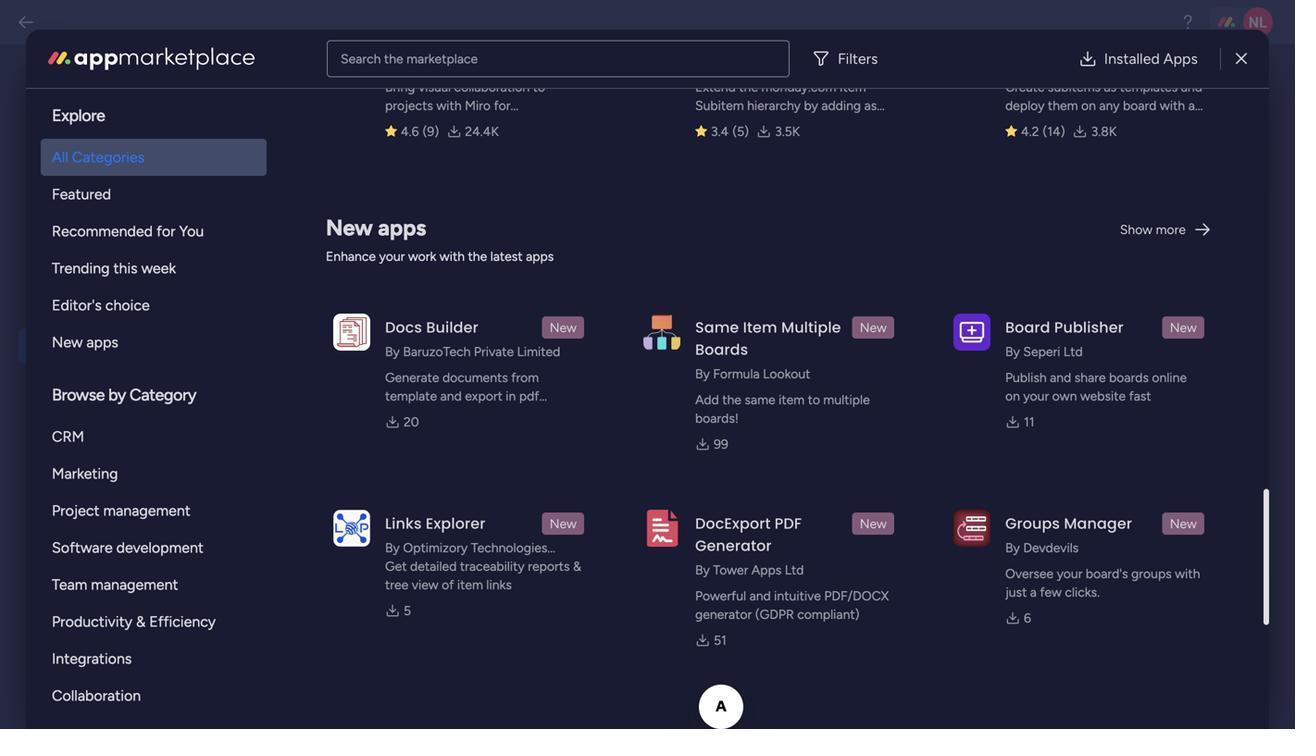 Task type: vqa. For each thing, say whether or not it's contained in the screenshot.
99
yes



Task type: locate. For each thing, give the bounding box(es) containing it.
your up clicks.
[[1058, 566, 1083, 582]]

0 horizontal spatial in
[[437, 371, 448, 388]]

app up order
[[443, 351, 467, 367]]

on down publish
[[1006, 389, 1021, 404]]

child
[[782, 116, 809, 132]]

with inside oversee your board's groups with just a few clicks.
[[1176, 566, 1201, 582]]

and up '(gdpr'
[[750, 589, 771, 604]]

devdevils
[[1024, 541, 1079, 556]]

management up development in the left of the page
[[103, 503, 191, 520]]

1 horizontal spatial monday.com
[[762, 79, 837, 95]]

0 horizontal spatial more
[[70, 119, 102, 135]]

to left keep
[[581, 392, 594, 409]]

as
[[1105, 79, 1117, 95], [865, 98, 877, 113], [869, 116, 881, 132]]

& down 'permissions' button on the bottom left of the page
[[136, 614, 146, 631]]

0 vertical spatial on
[[1082, 98, 1097, 113]]

by for docexport pdf generator
[[696, 563, 710, 579]]

new up pdf/docx
[[860, 516, 887, 532]]

app logo image for links
[[333, 510, 371, 547]]

on left 'any'
[[1082, 98, 1097, 113]]

by for board publisher
[[1006, 344, 1021, 360]]

generate documents from template and export in pdf format.
[[385, 370, 540, 423]]

new for same item multiple boards
[[860, 320, 887, 336]]

0 vertical spatial &
[[573, 559, 582, 575]]

ltd up intuitive
[[785, 563, 805, 579]]

token up "4.6"
[[371, 84, 425, 108]]

in left pdf
[[506, 389, 516, 404]]

0 vertical spatial apps
[[378, 214, 426, 241]]

the monday app api gives you powerful capabilities in order to enhance your monday app experience. it's very important to keep your api token secure.
[[363, 351, 659, 430]]

documentation
[[414, 253, 509, 270]]

item
[[744, 317, 778, 338]]

app logo image
[[333, 314, 371, 351], [644, 314, 681, 351], [954, 314, 991, 351], [333, 510, 371, 547], [644, 510, 681, 547], [954, 510, 991, 547]]

1 vertical spatial you
[[531, 351, 554, 367]]

any
[[1100, 98, 1121, 113]]

enhance your work with the latest apps
[[326, 249, 554, 264]]

1 horizontal spatial by
[[805, 98, 819, 113]]

on
[[1082, 98, 1097, 113], [1006, 389, 1021, 404]]

monday.com down projects
[[385, 116, 460, 132]]

1 horizontal spatial apps
[[378, 214, 426, 241]]

token
[[388, 413, 423, 430]]

by
[[385, 344, 400, 360], [1006, 344, 1021, 360], [696, 366, 710, 382], [385, 541, 400, 556], [1006, 541, 1021, 556], [696, 563, 710, 579]]

by down docs
[[385, 344, 400, 360]]

get detailed traceability reports & tree view of item links
[[385, 559, 582, 593]]

1 vertical spatial apps
[[526, 249, 554, 264]]

for down collaboration
[[494, 98, 511, 113]]

crm
[[52, 428, 84, 446]]

the up boards! at the right of page
[[723, 392, 742, 408]]

4.2
[[1022, 124, 1040, 139]]

2 horizontal spatial apps
[[1164, 50, 1199, 68]]

0 vertical spatial by
[[805, 98, 819, 113]]

1 vertical spatial for
[[157, 223, 176, 240]]

at
[[598, 253, 610, 270]]

found
[[558, 253, 595, 270]]

0 vertical spatial token
[[371, 84, 425, 108]]

0 vertical spatial management
[[103, 503, 191, 520]]

1 vertical spatial private
[[385, 559, 425, 575]]

1 horizontal spatial &
[[573, 559, 582, 575]]

new up online
[[1171, 320, 1198, 336]]

1 vertical spatial new apps
[[52, 334, 118, 352]]

in left order
[[437, 371, 448, 388]]

and up all
[[1182, 79, 1203, 95]]

api button
[[19, 328, 233, 365]]

1 horizontal spatial you
[[696, 135, 717, 151]]

apps right tower
[[752, 563, 782, 579]]

more up all categories
[[70, 119, 102, 135]]

item down by optimizory technologies private limited
[[457, 578, 483, 593]]

app down capabilities on the left bottom
[[363, 392, 387, 409]]

category
[[130, 385, 196, 405]]

0 horizontal spatial limited
[[429, 559, 472, 575]]

api
[[308, 84, 339, 108], [364, 135, 386, 151], [390, 253, 411, 270], [69, 336, 94, 356], [470, 351, 491, 367], [363, 413, 384, 430]]

usage stats
[[69, 418, 157, 438]]

monday up keep
[[592, 371, 642, 388]]

new for board publisher
[[1171, 320, 1198, 336]]

app logo image left groups
[[954, 510, 991, 547]]

0 vertical spatial monday.com
[[762, 79, 837, 95]]

with inside create subitems as templates and deploy them on any board with all their values
[[1161, 98, 1186, 113]]

with right groups
[[1176, 566, 1201, 582]]

you up the enhance at the left of page
[[531, 351, 554, 367]]

0 vertical spatial the
[[363, 253, 386, 270]]

deploy
[[1006, 98, 1045, 113]]

new up powerful
[[550, 320, 577, 336]]

them
[[1049, 98, 1079, 113]]

1 horizontal spatial in
[[506, 389, 516, 404]]

your down publish
[[1024, 389, 1050, 404]]

your
[[379, 249, 405, 264], [561, 371, 588, 388], [1024, 389, 1050, 404], [631, 392, 659, 409], [1058, 566, 1083, 582]]

1 vertical spatial more
[[1157, 222, 1187, 238]]

formula
[[714, 366, 760, 382]]

2 vertical spatial as
[[869, 116, 881, 132]]

new for docexport pdf generator
[[860, 516, 887, 532]]

1 vertical spatial ltd
[[785, 563, 805, 579]]

to inside add the same item to multiple boards!
[[808, 392, 821, 408]]

management down "apps" button
[[91, 577, 178, 594]]

monday.com up "hierarchy"
[[762, 79, 837, 95]]

of down "hierarchy"
[[766, 116, 778, 132]]

manager
[[1065, 514, 1133, 534]]

1 vertical spatial as
[[865, 98, 877, 113]]

and left it's in the bottom of the page
[[441, 389, 462, 404]]

monday up generate
[[390, 351, 440, 367]]

monday.com
[[762, 79, 837, 95], [385, 116, 460, 132]]

new apps up "enhance"
[[326, 214, 426, 241]]

0 vertical spatial ltd
[[1064, 344, 1084, 360]]

you inside extend the monday.com item- subitem hierarchy by adding as many levels of child subitems as you need.
[[696, 135, 717, 151]]

0 vertical spatial app
[[443, 351, 467, 367]]

show more button
[[1113, 215, 1220, 245]]

limited up the enhance at the left of page
[[517, 344, 561, 360]]

share
[[1075, 370, 1107, 386]]

private up documents
[[474, 344, 514, 360]]

monday icon image
[[326, 349, 343, 377]]

by inside extend the monday.com item- subitem hierarchy by adding as many levels of child subitems as you need.
[[805, 98, 819, 113]]

0 vertical spatial new apps
[[326, 214, 426, 241]]

0 vertical spatial item
[[779, 392, 805, 408]]

apps up team
[[69, 540, 108, 560]]

new up "enhance"
[[326, 214, 373, 241]]

1 horizontal spatial apps
[[752, 563, 782, 579]]

on inside publish and share boards online on your own website fast
[[1006, 389, 1021, 404]]

0 vertical spatial monday
[[390, 351, 440, 367]]

by inside by optimizory technologies private limited
[[385, 541, 400, 556]]

& inside get detailed traceability reports & tree view of item links
[[573, 559, 582, 575]]

experience.
[[390, 392, 461, 409]]

1 horizontal spatial more
[[1157, 222, 1187, 238]]

by down board
[[1006, 344, 1021, 360]]

subitem
[[696, 98, 744, 113]]

new down editor's
[[52, 334, 83, 352]]

the for add
[[723, 392, 742, 408]]

a
[[1031, 585, 1037, 601]]

0 horizontal spatial apps
[[69, 540, 108, 560]]

generator
[[696, 536, 772, 557]]

1 horizontal spatial monday
[[592, 371, 642, 388]]

subitems
[[1049, 79, 1101, 95], [812, 116, 865, 132]]

0 vertical spatial more
[[70, 119, 102, 135]]

1 horizontal spatial of
[[766, 116, 778, 132]]

browse
[[52, 385, 105, 405]]

show
[[1121, 222, 1153, 238]]

api left the v2
[[308, 84, 339, 108]]

apps
[[1164, 50, 1199, 68], [69, 540, 108, 560], [752, 563, 782, 579]]

the up capabilities on the left bottom
[[363, 351, 386, 367]]

the
[[363, 253, 386, 270], [363, 351, 386, 367]]

0 vertical spatial limited
[[517, 344, 561, 360]]

0 vertical spatial as
[[1105, 79, 1117, 95]]

0 vertical spatial apps
[[1164, 50, 1199, 68]]

projects
[[385, 98, 433, 113]]

apps right latest
[[526, 249, 554, 264]]

learn
[[32, 119, 67, 135]]

of inside get detailed traceability reports & tree view of item links
[[442, 578, 454, 593]]

new right multiple
[[860, 320, 887, 336]]

docexport
[[696, 514, 771, 534]]

by for same item multiple boards
[[696, 366, 710, 382]]

powerful
[[696, 589, 747, 604]]

your right keep
[[631, 392, 659, 409]]

ltd down board publisher
[[1064, 344, 1084, 360]]

by for groups manager
[[1006, 541, 1021, 556]]

1 the from the top
[[363, 253, 386, 270]]

enhance
[[504, 371, 557, 388]]

1 horizontal spatial for
[[494, 98, 511, 113]]

groups
[[1132, 566, 1173, 582]]

and inside generate documents from template and export in pdf format.
[[441, 389, 462, 404]]

item down lookout
[[779, 392, 805, 408]]

0 horizontal spatial item
[[457, 578, 483, 593]]

0 horizontal spatial of
[[442, 578, 454, 593]]

in inside the "the monday app api gives you powerful capabilities in order to enhance your monday app experience. it's very important to keep your api token secure."
[[437, 371, 448, 388]]

explorer
[[426, 514, 486, 534]]

1 vertical spatial the
[[363, 351, 386, 367]]

by up oversee
[[1006, 541, 1021, 556]]

1 horizontal spatial subitems
[[1049, 79, 1101, 95]]

app
[[443, 351, 467, 367], [363, 392, 387, 409]]

apps
[[378, 214, 426, 241], [526, 249, 554, 264], [86, 334, 118, 352]]

item-
[[840, 79, 872, 95]]

in
[[437, 371, 448, 388], [506, 389, 516, 404]]

0 horizontal spatial on
[[1006, 389, 1021, 404]]

token down projects
[[389, 135, 426, 151]]

item inside add the same item to multiple boards!
[[779, 392, 805, 408]]

stats
[[120, 418, 157, 438]]

0 vertical spatial of
[[766, 116, 778, 132]]

0 horizontal spatial subitems
[[812, 116, 865, 132]]

app logo image left board
[[954, 314, 991, 351]]

1 vertical spatial of
[[442, 578, 454, 593]]

new up reports
[[550, 516, 577, 532]]

app logo image left same
[[644, 314, 681, 351]]

and inside create subitems as templates and deploy them on any board with all their values
[[1182, 79, 1203, 95]]

private inside by optimizory technologies private limited
[[385, 559, 425, 575]]

0 horizontal spatial you
[[531, 351, 554, 367]]

more inside button
[[1157, 222, 1187, 238]]

account
[[115, 622, 176, 641]]

subitems down the adding
[[812, 116, 865, 132]]

api left "4.6"
[[364, 135, 386, 151]]

api up documents
[[470, 351, 491, 367]]

by for links explorer
[[385, 541, 400, 556]]

team management
[[52, 577, 178, 594]]

1 vertical spatial &
[[136, 614, 146, 631]]

to right collaboration
[[533, 79, 546, 95]]

as inside create subitems as templates and deploy them on any board with all their values
[[1105, 79, 1117, 95]]

by up usage stats at the left bottom of the page
[[108, 385, 126, 405]]

1 vertical spatial by
[[108, 385, 126, 405]]

token for api v2 token
[[371, 84, 425, 108]]

20
[[404, 415, 419, 430]]

1 horizontal spatial private
[[474, 344, 514, 360]]

1 horizontal spatial limited
[[517, 344, 561, 360]]

docs
[[385, 317, 422, 338]]

content directory
[[69, 499, 201, 519]]

apps down help image
[[1164, 50, 1199, 68]]

very
[[486, 392, 513, 409]]

the right dapulse info icon
[[363, 253, 386, 270]]

apps marketplace image
[[48, 48, 255, 70]]

the inside add the same item to multiple boards!
[[723, 392, 742, 408]]

by left tower
[[696, 563, 710, 579]]

tidy
[[69, 459, 100, 478]]

noah lott image
[[1244, 7, 1274, 37]]

apps up work
[[378, 214, 426, 241]]

and up own
[[1051, 370, 1072, 386]]

documents
[[443, 370, 508, 386]]

with left all
[[1161, 98, 1186, 113]]

of inside extend the monday.com item- subitem hierarchy by adding as many levels of child subitems as you need.
[[766, 116, 778, 132]]

0 horizontal spatial private
[[385, 559, 425, 575]]

the for search
[[384, 51, 404, 67]]

1 vertical spatial app
[[363, 392, 387, 409]]

api right "enhance"
[[390, 253, 411, 270]]

2 the from the top
[[363, 351, 386, 367]]

new apps
[[326, 214, 426, 241], [52, 334, 118, 352]]

miro
[[465, 98, 491, 113]]

by up get
[[385, 541, 400, 556]]

1 vertical spatial item
[[457, 578, 483, 593]]

you down many
[[696, 135, 717, 151]]

1 vertical spatial management
[[91, 577, 178, 594]]

1 horizontal spatial item
[[779, 392, 805, 408]]

1 vertical spatial on
[[1006, 389, 1021, 404]]

2 vertical spatial apps
[[752, 563, 782, 579]]

detailed
[[410, 559, 457, 575]]

to left multiple
[[808, 392, 821, 408]]

your left work
[[379, 249, 405, 264]]

apps down the editor's choice at the top of page
[[86, 334, 118, 352]]

the api documentation can be found at
[[363, 253, 610, 270]]

2 vertical spatial apps
[[86, 334, 118, 352]]

token for personal api token
[[389, 135, 426, 151]]

new apps down editor's
[[52, 334, 118, 352]]

oversee your board's groups with just a few clicks.
[[1006, 566, 1201, 601]]

0 horizontal spatial ltd
[[785, 563, 805, 579]]

the up bring
[[384, 51, 404, 67]]

the up "hierarchy"
[[739, 79, 759, 95]]

all
[[1189, 98, 1201, 113]]

by
[[805, 98, 819, 113], [108, 385, 126, 405]]

app logo image left docs
[[333, 314, 371, 351]]

tidy up
[[69, 459, 126, 478]]

0 vertical spatial for
[[494, 98, 511, 113]]

work
[[408, 249, 437, 264]]

of right view
[[442, 578, 454, 593]]

and inside powerful and intuitive pdf/docx generator (gdpr compliant)
[[750, 589, 771, 604]]

collaboration
[[52, 688, 141, 705]]

0 horizontal spatial app
[[363, 392, 387, 409]]

by formula lookout
[[696, 366, 811, 382]]

1 horizontal spatial on
[[1082, 98, 1097, 113]]

by up add
[[696, 366, 710, 382]]

new up groups
[[1171, 516, 1198, 532]]

more right show at top right
[[1157, 222, 1187, 238]]

marketing
[[52, 465, 118, 483]]

&
[[573, 559, 582, 575], [136, 614, 146, 631]]

0 horizontal spatial for
[[157, 223, 176, 240]]

project management
[[52, 503, 191, 520]]

api down editor's
[[69, 336, 94, 356]]

1 vertical spatial token
[[389, 135, 426, 151]]

1 vertical spatial subitems
[[812, 116, 865, 132]]

cross account copier button
[[19, 614, 233, 675]]

1 vertical spatial limited
[[429, 559, 472, 575]]

on inside create subitems as templates and deploy them on any board with all their values
[[1082, 98, 1097, 113]]

1 vertical spatial apps
[[69, 540, 108, 560]]

of
[[766, 116, 778, 132], [442, 578, 454, 593]]

app logo image left links on the left bottom
[[333, 510, 371, 547]]

0 horizontal spatial apps
[[86, 334, 118, 352]]

to inside bring visual collaboration to projects with miro for monday.com
[[533, 79, 546, 95]]

private up tree
[[385, 559, 425, 575]]

the inside the "the monday app api gives you powerful capabilities in order to enhance your monday app experience. it's very important to keep your api token secure."
[[363, 351, 386, 367]]

& right reports
[[573, 559, 582, 575]]

1 vertical spatial monday
[[592, 371, 642, 388]]

limited down optimizory
[[429, 559, 472, 575]]

with down visual
[[437, 98, 462, 113]]

for left you
[[157, 223, 176, 240]]

usage stats button
[[19, 410, 233, 446]]

order
[[451, 371, 484, 388]]

1 vertical spatial monday.com
[[385, 116, 460, 132]]

0 vertical spatial subitems
[[1049, 79, 1101, 95]]

subitems up them at the right top of the page
[[1049, 79, 1101, 95]]

monday.com inside bring visual collaboration to projects with miro for monday.com
[[385, 116, 460, 132]]

0 vertical spatial you
[[696, 135, 717, 151]]

1 horizontal spatial ltd
[[1064, 344, 1084, 360]]

the for the api documentation can be found at
[[363, 253, 386, 270]]

by up 'child'
[[805, 98, 819, 113]]

the inside extend the monday.com item- subitem hierarchy by adding as many levels of child subitems as you need.
[[739, 79, 759, 95]]

get
[[385, 559, 407, 575]]

app logo image left docexport
[[644, 510, 681, 547]]

and
[[1182, 79, 1203, 95], [1051, 370, 1072, 386], [441, 389, 462, 404], [750, 589, 771, 604]]

back to workspace image
[[17, 13, 35, 31]]

0 horizontal spatial monday.com
[[385, 116, 460, 132]]

keep
[[598, 392, 628, 409]]



Task type: describe. For each thing, give the bounding box(es) containing it.
pdf
[[775, 514, 802, 534]]

users
[[69, 255, 111, 275]]

by baruzotech private limited
[[385, 344, 561, 360]]

board's
[[1087, 566, 1129, 582]]

board publisher
[[1006, 317, 1124, 338]]

marketplace
[[407, 51, 478, 67]]

3.4
[[711, 124, 729, 139]]

2 horizontal spatial apps
[[526, 249, 554, 264]]

app logo image for docs
[[333, 314, 371, 351]]

integrations
[[52, 651, 132, 668]]

0 horizontal spatial by
[[108, 385, 126, 405]]

help image
[[1179, 13, 1198, 31]]

installed apps
[[1105, 50, 1199, 68]]

0 horizontal spatial monday
[[390, 351, 440, 367]]

new for links explorer
[[550, 516, 577, 532]]

dapulse info image
[[326, 252, 345, 279]]

by seperi ltd
[[1006, 344, 1084, 360]]

billing button
[[19, 369, 233, 405]]

editor's choice
[[52, 297, 150, 314]]

monday.com inside extend the monday.com item- subitem hierarchy by adding as many levels of child subitems as you need.
[[762, 79, 837, 95]]

multiple
[[782, 317, 842, 338]]

show more
[[1121, 222, 1187, 238]]

trending
[[52, 260, 110, 277]]

publish
[[1006, 370, 1047, 386]]

links
[[385, 514, 422, 534]]

seperi
[[1024, 344, 1061, 360]]

your inside publish and share boards online on your own website fast
[[1024, 389, 1050, 404]]

more inside the administration learn more
[[70, 119, 102, 135]]

links explorer
[[385, 514, 486, 534]]

new for groups manager
[[1171, 516, 1198, 532]]

gives
[[495, 351, 527, 367]]

week
[[141, 260, 176, 277]]

be
[[539, 253, 554, 270]]

format.
[[385, 407, 427, 423]]

productivity
[[52, 614, 133, 631]]

up
[[104, 459, 126, 478]]

efficiency
[[149, 614, 216, 631]]

in inside generate documents from template and export in pdf format.
[[506, 389, 516, 404]]

permissions button
[[19, 573, 233, 609]]

just
[[1006, 585, 1028, 601]]

links
[[487, 578, 512, 593]]

editor's
[[52, 297, 102, 314]]

docexport pdf generator
[[696, 514, 802, 557]]

the left latest
[[468, 249, 487, 264]]

important
[[516, 392, 578, 409]]

0 horizontal spatial &
[[136, 614, 146, 631]]

and inside publish and share boards online on your own website fast
[[1051, 370, 1072, 386]]

6
[[1025, 611, 1032, 627]]

usage
[[69, 418, 116, 438]]

powerful and intuitive pdf/docx generator (gdpr compliant)
[[696, 589, 890, 623]]

new for docs builder
[[550, 320, 577, 336]]

by tower apps ltd
[[696, 563, 805, 579]]

board
[[1124, 98, 1157, 113]]

1 horizontal spatial app
[[443, 351, 467, 367]]

you inside the "the monday app api gives you powerful capabilities in order to enhance your monday app experience. it's very important to keep your api token secure."
[[531, 351, 554, 367]]

app logo image for board
[[954, 314, 991, 351]]

limited inside by optimizory technologies private limited
[[429, 559, 472, 575]]

visual
[[419, 79, 451, 95]]

for inside bring visual collaboration to projects with miro for monday.com
[[494, 98, 511, 113]]

builder
[[426, 317, 479, 338]]

3.8k
[[1092, 124, 1118, 139]]

subitems inside create subitems as templates and deploy them on any board with all their values
[[1049, 79, 1101, 95]]

intuitive
[[775, 589, 822, 604]]

tidy up button
[[19, 451, 233, 487]]

dapulse x slim image
[[1237, 48, 1248, 70]]

general button
[[19, 165, 233, 201]]

administration
[[32, 79, 217, 112]]

baruzotech
[[403, 344, 471, 360]]

item inside get detailed traceability reports & tree view of item links
[[457, 578, 483, 593]]

subitems inside extend the monday.com item- subitem hierarchy by adding as many levels of child subitems as you need.
[[812, 116, 865, 132]]

templates
[[1121, 79, 1179, 95]]

0 horizontal spatial new apps
[[52, 334, 118, 352]]

management for project management
[[103, 503, 191, 520]]

add
[[696, 392, 720, 408]]

groups manager
[[1006, 514, 1133, 534]]

multiple
[[824, 392, 871, 408]]

to up export
[[488, 371, 501, 388]]

the for the monday app api gives you powerful capabilities in order to enhance your monday app experience. it's very important to keep your api token secure.
[[363, 351, 386, 367]]

management for team management
[[91, 577, 178, 594]]

docs builder
[[385, 317, 479, 338]]

personal
[[308, 135, 361, 151]]

apps button
[[19, 532, 233, 568]]

all categories
[[52, 149, 145, 166]]

your inside oversee your board's groups with just a few clicks.
[[1058, 566, 1083, 582]]

with inside bring visual collaboration to projects with miro for monday.com
[[437, 98, 462, 113]]

3.4 (5)
[[711, 124, 749, 139]]

your down powerful
[[561, 371, 588, 388]]

api left token
[[363, 413, 384, 430]]

app logo image for groups
[[954, 510, 991, 547]]

tree
[[385, 578, 409, 593]]

4.6 (9)
[[401, 124, 439, 139]]

boards
[[696, 340, 749, 360]]

oversee
[[1006, 566, 1054, 582]]

by optimizory technologies private limited
[[385, 541, 548, 575]]

clicks.
[[1066, 585, 1101, 601]]

installed
[[1105, 50, 1161, 68]]

permissions
[[69, 581, 157, 601]]

1 horizontal spatial new apps
[[326, 214, 426, 241]]

the for extend
[[739, 79, 759, 95]]

by for docs builder
[[385, 344, 400, 360]]

app logo image for docexport
[[644, 510, 681, 547]]

api inside button
[[69, 336, 94, 356]]

choice
[[105, 297, 150, 314]]

99
[[714, 437, 729, 453]]

bring
[[385, 79, 416, 95]]

with right work
[[440, 249, 465, 264]]

generator
[[696, 607, 752, 623]]

by devdevils
[[1006, 541, 1079, 556]]

software development
[[52, 540, 204, 557]]

content directory button
[[19, 491, 233, 528]]

copier
[[68, 647, 115, 667]]

groups
[[1006, 514, 1061, 534]]

cross account copier
[[68, 622, 176, 667]]

export
[[465, 389, 503, 404]]

same
[[696, 317, 740, 338]]

11
[[1025, 415, 1035, 430]]

categories
[[72, 149, 145, 166]]

software
[[52, 540, 113, 557]]

browse by category
[[52, 385, 196, 405]]

powerful
[[557, 351, 612, 367]]

template
[[385, 389, 437, 404]]

(5)
[[733, 124, 749, 139]]

(9)
[[423, 124, 439, 139]]

app logo image for same
[[644, 314, 681, 351]]

(gdpr
[[756, 607, 795, 623]]

same
[[745, 392, 776, 408]]

0 vertical spatial private
[[474, 344, 514, 360]]



